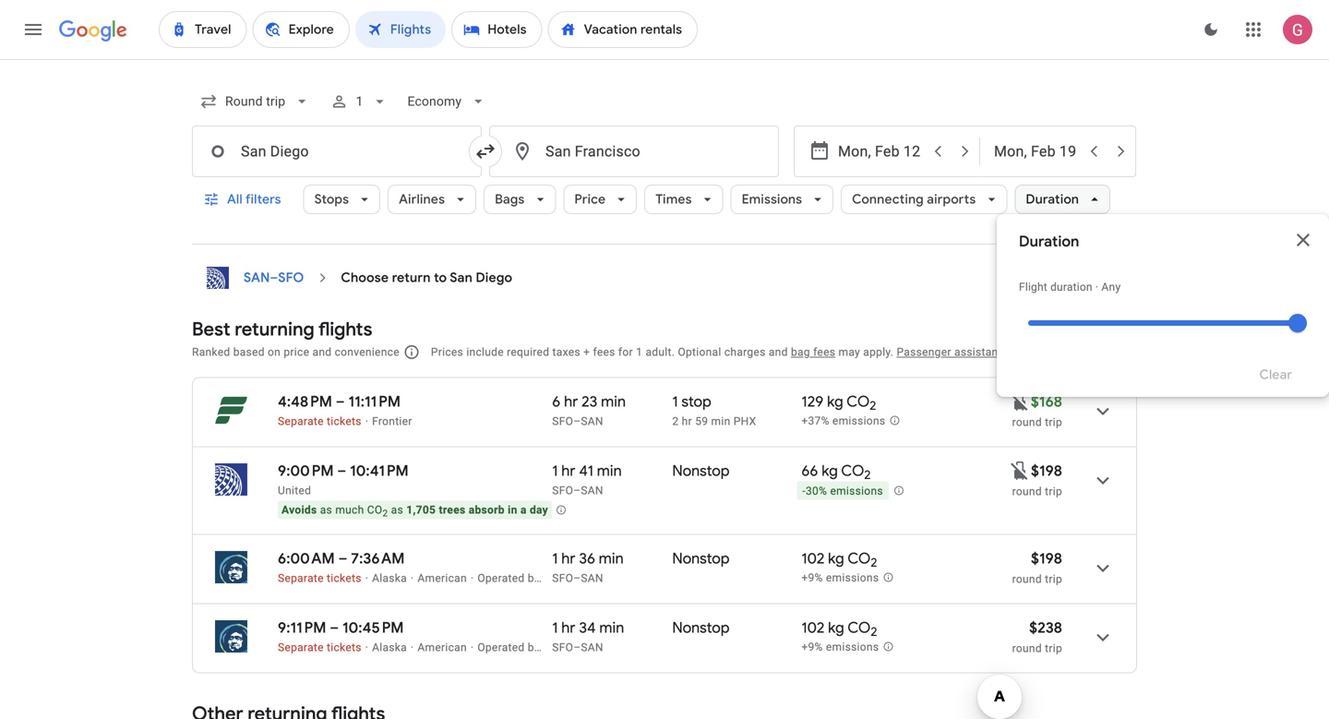 Task type: vqa. For each thing, say whether or not it's contained in the screenshot.
23
yes



Task type: describe. For each thing, give the bounding box(es) containing it.
total duration 6 hr 23 min. element
[[552, 392, 672, 414]]

238 US dollars text field
[[1029, 619, 1063, 637]]

none search field containing duration
[[192, 79, 1329, 397]]

total duration 1 hr 36 min. element
[[552, 549, 672, 571]]

$198 for $198
[[1031, 462, 1063, 481]]

2 and from the left
[[769, 346, 788, 359]]

prices
[[431, 346, 463, 359]]

convenience
[[335, 346, 400, 359]]

Arrival time: 10:45 PM. text field
[[343, 619, 404, 637]]

as down total duration 1 hr 36 min. "element"
[[631, 572, 643, 585]]

american for 10:45 pm
[[418, 641, 467, 654]]

59
[[695, 415, 708, 428]]

min for 1 hr 41 min
[[597, 462, 622, 481]]

– up returning
[[270, 270, 278, 286]]

round inside $238 round trip
[[1012, 642, 1042, 655]]

stop
[[682, 392, 712, 411]]

Departure time: 4:48 PM. text field
[[278, 392, 332, 411]]

– left the arrival time: 11:11 pm. text box
[[336, 392, 345, 411]]

separate tickets for 4:48 pm
[[278, 415, 362, 428]]

duration inside duration popup button
[[1026, 191, 1079, 208]]

best returning flights
[[192, 318, 372, 341]]

2 for 1 hr 36 min
[[871, 555, 877, 571]]

– inside '1 hr 41 min sfo – san'
[[573, 484, 581, 497]]

flight details. leaves san francisco international airport at 9:00 pm on monday, february 19 and arrives at san diego international airport - terminal 1 at 10:41 pm on monday, february 19. image
[[1081, 458, 1125, 503]]

+9% for 1 hr 34 min
[[802, 641, 823, 654]]

avoids as much co 2 as 1,705 trees absorb in a day
[[282, 504, 548, 519]]

leaves san francisco international airport at 6:00 am on monday, february 19 and arrives at san diego international airport - terminal 1 at 7:36 am on monday, february 19. element
[[278, 549, 405, 568]]

optional
[[678, 346, 722, 359]]

in
[[508, 504, 518, 517]]

trip inside $238 round trip
[[1045, 642, 1063, 655]]

diego
[[476, 270, 513, 286]]

1 hr 41 min sfo – san
[[552, 462, 622, 497]]

as left 1,705
[[391, 504, 403, 517]]

charges
[[725, 346, 766, 359]]

swap origin and destination. image
[[475, 140, 497, 162]]

round trip for $168
[[1012, 416, 1063, 429]]

102 for 1 hr 36 min
[[802, 549, 825, 568]]

san for 6 hr 23 min
[[581, 415, 604, 428]]

ranked
[[192, 346, 230, 359]]

nonstop flight. element for 1 hr 34 min
[[672, 619, 730, 640]]

passenger assistance button
[[897, 346, 1011, 359]]

all filters
[[227, 191, 281, 208]]

1 198 us dollars text field from the top
[[1031, 462, 1063, 481]]

airports
[[927, 191, 976, 208]]

sfo for 1 hr 41 min
[[552, 484, 573, 497]]

1,705
[[406, 504, 436, 517]]

connecting airports button
[[841, 177, 1008, 222]]

alaska down the 10:45 pm
[[372, 641, 407, 654]]

learn more about ranking image
[[403, 344, 420, 361]]

apply.
[[863, 346, 894, 359]]

flight details. leaves san francisco international airport at 6:00 am on monday, february 19 and arrives at san diego international airport - terminal 1 at 7:36 am on monday, february 19. image
[[1081, 546, 1125, 590]]

absorb
[[469, 504, 505, 517]]

·
[[1096, 281, 1099, 294]]

choose
[[341, 270, 389, 286]]

10:45 pm
[[343, 619, 404, 637]]

separate for 9:11 pm
[[278, 641, 324, 654]]

11:11 pm
[[349, 392, 401, 411]]

2 for 6 hr 23 min
[[870, 398, 876, 414]]

1 hr 36 min sfo – san
[[552, 549, 624, 585]]

leaves san francisco international airport at 9:11 pm on monday, february 19 and arrives at san diego international airport - terminal 1 at 10:45 pm on monday, february 19. element
[[278, 619, 404, 637]]

price
[[284, 346, 309, 359]]

– left 7:36 am
[[338, 549, 348, 568]]

nonstop flight. element for 1 hr 36 min
[[672, 549, 730, 571]]

airlines button
[[388, 177, 476, 222]]

Return text field
[[994, 126, 1079, 176]]

66
[[802, 462, 818, 481]]

2 fees from the left
[[813, 346, 836, 359]]

-
[[803, 485, 806, 498]]

1 fees from the left
[[593, 346, 615, 359]]

trees
[[439, 504, 466, 517]]

san for 1 hr 36 min
[[581, 572, 604, 585]]

4:48 pm
[[278, 392, 332, 411]]

Departure time: 9:11 PM. text field
[[278, 619, 326, 637]]

a
[[521, 504, 527, 517]]

american for 7:36 am
[[418, 572, 467, 585]]

prices include required taxes + fees for 1 adult. optional charges and bag fees may apply. passenger assistance
[[431, 346, 1011, 359]]

price button
[[563, 177, 637, 222]]

emissions
[[742, 191, 802, 208]]

$168
[[1031, 392, 1063, 411]]

all
[[227, 191, 243, 208]]

$238 round trip
[[1012, 619, 1063, 655]]

flights
[[318, 318, 372, 341]]

for
[[618, 346, 633, 359]]

+9% emissions for $198
[[802, 572, 879, 585]]

hr for 6 hr 23 min
[[564, 392, 578, 411]]

duration
[[1051, 281, 1093, 294]]

6:00 am
[[278, 549, 335, 568]]

assistance
[[955, 346, 1011, 359]]

9:00 pm
[[278, 462, 334, 481]]

operated for 1 hr 36 min
[[478, 572, 525, 585]]

san for 1 hr 34 min
[[581, 641, 604, 654]]

102 for 1 hr 34 min
[[802, 619, 825, 637]]

returning
[[235, 318, 315, 341]]

kg for 1 hr 36 min
[[828, 549, 845, 568]]

required
[[507, 346, 550, 359]]

co for 1 hr 34 min
[[848, 619, 871, 637]]

operated by skywest airlines as alaska skywest for 36
[[478, 572, 728, 585]]

tickets for 7:36 am
[[327, 572, 362, 585]]

– inside 1 hr 36 min sfo – san
[[573, 572, 581, 585]]

alaska down total duration 1 hr 34 min. element
[[646, 641, 681, 654]]

day
[[530, 504, 548, 517]]

1 for 1 hr 34 min
[[552, 619, 558, 637]]

may
[[839, 346, 860, 359]]

min inside '1 stop 2 hr 59 min phx'
[[711, 415, 731, 428]]

leaves san francisco international airport at 9:00 pm on monday, february 19 and arrives at san diego international airport - terminal 1 at 10:41 pm on monday, february 19. element
[[278, 462, 409, 481]]

1 trip from the top
[[1045, 416, 1063, 429]]

sfo for 6 hr 23 min
[[552, 415, 573, 428]]

129 kg co 2
[[802, 392, 876, 414]]

any
[[1102, 281, 1121, 294]]

this price for this flight doesn't include overhead bin access. if you need a carry-on bag, use the bags filter to update prices. image for $168
[[1009, 390, 1031, 412]]

hr inside '1 stop 2 hr 59 min phx'
[[682, 415, 692, 428]]

$198 round trip
[[1012, 549, 1063, 586]]

alaska down 7:36 am text field
[[372, 572, 407, 585]]

– inside 1 hr 34 min sfo – san
[[573, 641, 581, 654]]

66 kg co 2
[[802, 462, 871, 483]]

on
[[268, 346, 281, 359]]

san – sfo
[[244, 270, 304, 286]]

41
[[579, 462, 594, 481]]

– inside "6 hr 23 min sfo – san"
[[573, 415, 581, 428]]

10:41 pm
[[350, 462, 409, 481]]

connecting airports
[[852, 191, 976, 208]]

co for 1 hr 36 min
[[848, 549, 871, 568]]

stops
[[315, 191, 349, 208]]

skywest for 1 hr 34 min
[[684, 641, 728, 654]]

9:11 pm – 10:45 pm
[[278, 619, 404, 637]]

adult.
[[646, 346, 675, 359]]

1 for 1 stop
[[672, 392, 678, 411]]

san
[[450, 270, 473, 286]]

round inside $198 round trip
[[1012, 573, 1042, 586]]

1 button
[[322, 79, 396, 124]]

times button
[[645, 177, 723, 222]]

Arrival time: 11:11 PM. text field
[[349, 392, 401, 411]]

6 hr 23 min sfo – san
[[552, 392, 626, 428]]

2 inside the avoids as much co 2 as 1,705 trees absorb in a day
[[383, 508, 388, 519]]

9:11 pm
[[278, 619, 326, 637]]

6
[[552, 392, 561, 411]]

hr for 1 hr 41 min
[[562, 462, 576, 481]]

based
[[233, 346, 265, 359]]

1 stop 2 hr 59 min phx
[[672, 392, 756, 428]]

this price for this flight doesn't include overhead bin access. if you need a carry-on bag, use the bags filter to update prices. image for $198
[[1009, 460, 1031, 482]]

102 kg co 2 for $198
[[802, 549, 877, 571]]

filters
[[245, 191, 281, 208]]

hr for 1 hr 36 min
[[562, 549, 576, 568]]

times
[[656, 191, 692, 208]]



Task type: locate. For each thing, give the bounding box(es) containing it.
nonstop for 1 hr 36 min
[[672, 549, 730, 568]]

2 separate from the top
[[278, 572, 324, 585]]

– down 34
[[573, 641, 581, 654]]

kg inside 129 kg co 2
[[827, 392, 844, 411]]

best returning flights main content
[[192, 259, 1137, 719]]

round trip left flight details. leaves san francisco international airport at 9:00 pm on monday, february 19 and arrives at san diego international airport - terminal 1 at 10:41 pm on monday, february 19. image
[[1012, 485, 1063, 498]]

hr left 34
[[562, 619, 576, 637]]

None text field
[[192, 126, 482, 177]]

tickets
[[327, 415, 362, 428], [327, 572, 362, 585], [327, 641, 362, 654]]

tickets down 6:00 am – 7:36 am
[[327, 572, 362, 585]]

duration down return text field
[[1026, 191, 1079, 208]]

2 by from the top
[[528, 641, 540, 654]]

min inside 1 hr 36 min sfo – san
[[599, 549, 624, 568]]

2 vertical spatial nonstop flight. element
[[672, 619, 730, 640]]

1 operated by skywest airlines as alaska skywest from the top
[[478, 572, 728, 585]]

kg for 6 hr 23 min
[[827, 392, 844, 411]]

round up $198 round trip
[[1012, 485, 1042, 498]]

1 vertical spatial duration
[[1019, 232, 1080, 251]]

avoids
[[282, 504, 317, 517]]

0 vertical spatial $198
[[1031, 462, 1063, 481]]

– inside 9:00 pm – 10:41 pm united
[[337, 462, 346, 481]]

none text field inside search field
[[192, 126, 482, 177]]

1 vertical spatial nonstop flight. element
[[672, 549, 730, 571]]

1 vertical spatial separate
[[278, 572, 324, 585]]

airlines for 1 hr 36 min
[[589, 572, 628, 585]]

sfo
[[278, 270, 304, 286], [552, 415, 573, 428], [552, 484, 573, 497], [552, 572, 573, 585], [552, 641, 573, 654]]

by left 1 hr 34 min sfo – san on the bottom left of the page
[[528, 641, 540, 654]]

airlines inside popup button
[[399, 191, 445, 208]]

1 horizontal spatial and
[[769, 346, 788, 359]]

separate down departure time: 6:00 am. text field at the left of the page
[[278, 572, 324, 585]]

san down 41
[[581, 484, 604, 497]]

separate for 4:48 pm
[[278, 415, 324, 428]]

round up "$238" text box
[[1012, 573, 1042, 586]]

stops button
[[303, 177, 380, 222]]

best
[[192, 318, 230, 341]]

0 vertical spatial american
[[418, 572, 467, 585]]

129
[[802, 392, 824, 411]]

1 102 kg co 2 from the top
[[802, 549, 877, 571]]

2 $198 from the top
[[1031, 549, 1063, 568]]

min for 6 hr 23 min
[[601, 392, 626, 411]]

change appearance image
[[1189, 7, 1233, 52]]

1 round from the top
[[1012, 416, 1042, 429]]

round down the $238
[[1012, 642, 1042, 655]]

2 198 us dollars text field from the top
[[1031, 549, 1063, 568]]

sfo down total duration 1 hr 36 min. "element"
[[552, 572, 573, 585]]

hr left 59
[[682, 415, 692, 428]]

emissions button
[[731, 177, 834, 222]]

1 stop flight. element
[[672, 392, 712, 414]]

hr inside 1 hr 34 min sfo – san
[[562, 619, 576, 637]]

Departure text field
[[838, 126, 923, 176]]

3 tickets from the top
[[327, 641, 362, 654]]

3 separate from the top
[[278, 641, 324, 654]]

min for 1 hr 34 min
[[600, 619, 624, 637]]

operated by skywest airlines as alaska skywest down total duration 1 hr 34 min. element
[[478, 641, 728, 654]]

tickets down 4:48 pm – 11:11 pm
[[327, 415, 362, 428]]

$238
[[1029, 619, 1063, 637]]

san inside 1 hr 36 min sfo – san
[[581, 572, 604, 585]]

0 vertical spatial +9% emissions
[[802, 572, 879, 585]]

co
[[847, 392, 870, 411], [841, 462, 864, 481], [367, 504, 383, 517], [848, 549, 871, 568], [848, 619, 871, 637]]

198 us dollars text field left flight details. leaves san francisco international airport at 9:00 pm on monday, february 19 and arrives at san diego international airport - terminal 1 at 10:41 pm on monday, february 19. image
[[1031, 462, 1063, 481]]

0 vertical spatial this price for this flight doesn't include overhead bin access. if you need a carry-on bag, use the bags filter to update prices. image
[[1009, 390, 1031, 412]]

hr left 36
[[562, 549, 576, 568]]

1 vertical spatial tickets
[[327, 572, 362, 585]]

co inside the avoids as much co 2 as 1,705 trees absorb in a day
[[367, 504, 383, 517]]

2 vertical spatial separate
[[278, 641, 324, 654]]

much
[[335, 504, 364, 517]]

0 vertical spatial nonstop
[[672, 462, 730, 481]]

0 vertical spatial skywest
[[543, 572, 586, 585]]

1 vertical spatial operated
[[478, 641, 525, 654]]

0 vertical spatial separate tickets
[[278, 415, 362, 428]]

2 vertical spatial separate tickets
[[278, 641, 362, 654]]

2 for 1 hr 41 min
[[864, 467, 871, 483]]

None text field
[[489, 126, 779, 177]]

34
[[579, 619, 596, 637]]

emissions for 1 hr 36 min
[[826, 572, 879, 585]]

– down 'total duration 6 hr 23 min.' element at bottom
[[573, 415, 581, 428]]

flight
[[1019, 281, 1048, 294]]

1 inside 1 hr 36 min sfo – san
[[552, 549, 558, 568]]

3 trip from the top
[[1045, 573, 1063, 586]]

round
[[1012, 416, 1042, 429], [1012, 485, 1042, 498], [1012, 573, 1042, 586], [1012, 642, 1042, 655]]

1 vertical spatial +9%
[[802, 641, 823, 654]]

$198 left flight details. leaves san francisco international airport at 9:00 pm on monday, february 19 and arrives at san diego international airport - terminal 1 at 10:41 pm on monday, february 19. image
[[1031, 462, 1063, 481]]

san inside "6 hr 23 min sfo – san"
[[581, 415, 604, 428]]

hr
[[564, 392, 578, 411], [682, 415, 692, 428], [562, 462, 576, 481], [562, 549, 576, 568], [562, 619, 576, 637]]

1 round trip from the top
[[1012, 416, 1063, 429]]

 image down absorb
[[471, 572, 474, 585]]

operated by skywest airlines as alaska skywest for 34
[[478, 641, 728, 654]]

operated by skywest airlines as alaska skywest
[[478, 572, 728, 585], [478, 641, 728, 654]]

by for 1 hr 34 min
[[528, 641, 540, 654]]

1 inside '1 hr 41 min sfo – san'
[[552, 462, 558, 481]]

bag
[[791, 346, 810, 359]]

all filters button
[[192, 177, 296, 222]]

1 vertical spatial separate tickets
[[278, 572, 362, 585]]

+37%
[[802, 415, 830, 428]]

2
[[870, 398, 876, 414], [672, 415, 679, 428], [864, 467, 871, 483], [383, 508, 388, 519], [871, 555, 877, 571], [871, 624, 877, 640]]

1 this price for this flight doesn't include overhead bin access. if you need a carry-on bag, use the bags filter to update prices. image from the top
[[1009, 390, 1031, 412]]

min right 36
[[599, 549, 624, 568]]

102 kg co 2 for $238
[[802, 619, 877, 640]]

2 this price for this flight doesn't include overhead bin access. if you need a carry-on bag, use the bags filter to update prices. image from the top
[[1009, 460, 1031, 482]]

sfo inside 1 hr 36 min sfo – san
[[552, 572, 573, 585]]

0 vertical spatial by
[[528, 572, 540, 585]]

1 vertical spatial this price for this flight doesn't include overhead bin access. if you need a carry-on bag, use the bags filter to update prices. image
[[1009, 460, 1031, 482]]

avoids as much co2 as 1705 trees absorb in a day. learn more about this calculation. image
[[556, 505, 567, 516]]

1 inside 1 hr 34 min sfo – san
[[552, 619, 558, 637]]

frontier
[[372, 415, 412, 428]]

by
[[528, 572, 540, 585], [528, 641, 540, 654]]

by left 1 hr 36 min sfo – san
[[528, 572, 540, 585]]

Departure time: 9:00 PM. text field
[[278, 462, 334, 481]]

operated by skywest airlines as alaska skywest down total duration 1 hr 36 min. "element"
[[478, 572, 728, 585]]

$198
[[1031, 462, 1063, 481], [1031, 549, 1063, 568]]

round trip down $168
[[1012, 416, 1063, 429]]

min right 34
[[600, 619, 624, 637]]

2 separate tickets from the top
[[278, 572, 362, 585]]

fees right the +
[[593, 346, 615, 359]]

2 inside 129 kg co 2
[[870, 398, 876, 414]]

layover (1 of 1) is a 2 hr 59 min layover at phoenix sky harbor international airport in phoenix. element
[[672, 414, 792, 429]]

1 operated from the top
[[478, 572, 525, 585]]

0 vertical spatial 198 us dollars text field
[[1031, 462, 1063, 481]]

2 round trip from the top
[[1012, 485, 1063, 498]]

0 vertical spatial round trip
[[1012, 416, 1063, 429]]

trip inside $198 round trip
[[1045, 573, 1063, 586]]

flight details. leaves san francisco international airport at 9:11 pm on monday, february 19 and arrives at san diego international airport - terminal 1 at 10:45 pm on monday, february 19. image
[[1081, 615, 1125, 660]]

co inside 129 kg co 2
[[847, 392, 870, 411]]

sfo for 1 hr 36 min
[[552, 572, 573, 585]]

198 US dollars text field
[[1031, 462, 1063, 481], [1031, 549, 1063, 568]]

1 vertical spatial american
[[418, 641, 467, 654]]

1 horizontal spatial fees
[[813, 346, 836, 359]]

hr for 1 hr 34 min
[[562, 619, 576, 637]]

min inside "6 hr 23 min sfo – san"
[[601, 392, 626, 411]]

None field
[[192, 85, 319, 118], [400, 85, 495, 118], [192, 85, 319, 118], [400, 85, 495, 118]]

bag fees button
[[791, 346, 836, 359]]

+9% emissions for $238
[[802, 641, 879, 654]]

ranked based on price and convenience
[[192, 346, 400, 359]]

1 nonstop from the top
[[672, 462, 730, 481]]

san
[[244, 270, 270, 286], [581, 415, 604, 428], [581, 484, 604, 497], [581, 572, 604, 585], [581, 641, 604, 654]]

+37% emissions
[[802, 415, 886, 428]]

 image
[[365, 415, 368, 428], [411, 572, 414, 585], [411, 641, 414, 654], [471, 641, 474, 654]]

3 separate tickets from the top
[[278, 641, 362, 654]]

 image
[[365, 572, 368, 585], [471, 572, 474, 585], [365, 641, 368, 654]]

min right 41
[[597, 462, 622, 481]]

4 round from the top
[[1012, 642, 1042, 655]]

operated down in
[[478, 572, 525, 585]]

separate tickets down 4:48 pm
[[278, 415, 362, 428]]

0 vertical spatial operated
[[478, 572, 525, 585]]

1 102 from the top
[[802, 549, 825, 568]]

kg inside 66 kg co 2
[[822, 462, 838, 481]]

this price for this flight doesn't include overhead bin access. if you need a carry-on bag, use the bags filter to update prices. image down $168
[[1009, 460, 1031, 482]]

bags
[[495, 191, 525, 208]]

main menu image
[[22, 18, 44, 41]]

1 by from the top
[[528, 572, 540, 585]]

1 vertical spatial 102
[[802, 619, 825, 637]]

kg for 1 hr 34 min
[[828, 619, 845, 637]]

skywest for 1 hr 34 min
[[543, 641, 586, 654]]

separate down 9:11 pm
[[278, 641, 324, 654]]

2 skywest from the top
[[684, 641, 728, 654]]

$198 left 'flight details. leaves san francisco international airport at 6:00 am on monday, february 19 and arrives at san diego international airport - terminal 1 at 7:36 am on monday, february 19.' icon
[[1031, 549, 1063, 568]]

1 separate from the top
[[278, 415, 324, 428]]

sfo up avoids as much co2 as 1705 trees absorb in a day. learn more about this calculation. image
[[552, 484, 573, 497]]

 image for 7:36 am
[[365, 572, 368, 585]]

– right departure time: 9:00 pm. text field
[[337, 462, 346, 481]]

1 vertical spatial +9% emissions
[[802, 641, 879, 654]]

0 vertical spatial nonstop flight. element
[[672, 462, 730, 483]]

2 round from the top
[[1012, 485, 1042, 498]]

– right the 9:11 pm text box
[[330, 619, 339, 637]]

this price for this flight doesn't include overhead bin access. if you need a carry-on bag, use the bags filter to update prices. image
[[1009, 390, 1031, 412], [1009, 460, 1031, 482]]

0 vertical spatial operated by skywest airlines as alaska skywest
[[478, 572, 728, 585]]

duration down duration popup button
[[1019, 232, 1080, 251]]

min right 59
[[711, 415, 731, 428]]

2 tickets from the top
[[327, 572, 362, 585]]

0 vertical spatial 102 kg co 2
[[802, 549, 877, 571]]

1 for 1 hr 41 min
[[552, 462, 558, 481]]

alaska
[[372, 572, 407, 585], [646, 572, 681, 585], [372, 641, 407, 654], [646, 641, 681, 654]]

1 tickets from the top
[[327, 415, 362, 428]]

alaska down total duration 1 hr 36 min. "element"
[[646, 572, 681, 585]]

Departure time: 6:00 AM. text field
[[278, 549, 335, 568]]

1 $198 from the top
[[1031, 462, 1063, 481]]

3 nonstop flight. element from the top
[[672, 619, 730, 640]]

168 US dollars text field
[[1031, 392, 1063, 411]]

united
[[278, 484, 311, 497]]

co for 1 hr 41 min
[[841, 462, 864, 481]]

1 for 1 hr 36 min
[[552, 549, 558, 568]]

total duration 1 hr 41 min. element
[[552, 462, 672, 483]]

1 +9% from the top
[[802, 572, 823, 585]]

airlines down total duration 1 hr 36 min. "element"
[[589, 572, 628, 585]]

sfo down total duration 1 hr 34 min. element
[[552, 641, 573, 654]]

1 vertical spatial operated by skywest airlines as alaska skywest
[[478, 641, 728, 654]]

tickets for 11:11 pm
[[327, 415, 362, 428]]

nonstop for 1 hr 41 min
[[672, 462, 730, 481]]

1 vertical spatial 102 kg co 2
[[802, 619, 877, 640]]

min inside 1 hr 34 min sfo – san
[[600, 619, 624, 637]]

+9% emissions
[[802, 572, 879, 585], [802, 641, 879, 654]]

Arrival time: 7:36 AM. text field
[[351, 549, 405, 568]]

this price for this flight doesn't include overhead bin access. if you need a carry-on bag, use the bags filter to update prices. image down assistance
[[1009, 390, 1031, 412]]

and right price
[[312, 346, 332, 359]]

2 operated by skywest airlines as alaska skywest from the top
[[478, 641, 728, 654]]

0 vertical spatial tickets
[[327, 415, 362, 428]]

skywest
[[543, 572, 586, 585], [543, 641, 586, 654]]

kg
[[827, 392, 844, 411], [822, 462, 838, 481], [828, 549, 845, 568], [828, 619, 845, 637]]

1 nonstop flight. element from the top
[[672, 462, 730, 483]]

trip down $168
[[1045, 416, 1063, 429]]

separate tickets down departure time: 6:00 am. text field at the left of the page
[[278, 572, 362, 585]]

0 vertical spatial separate
[[278, 415, 324, 428]]

as down total duration 1 hr 34 min. element
[[631, 641, 643, 654]]

skywest down 36
[[543, 572, 586, 585]]

and left bag
[[769, 346, 788, 359]]

23
[[582, 392, 598, 411]]

phx
[[734, 415, 756, 428]]

separate for 6:00 am
[[278, 572, 324, 585]]

2 inside '1 stop 2 hr 59 min phx'
[[672, 415, 679, 428]]

nonstop for 1 hr 34 min
[[672, 619, 730, 637]]

sfo inside 1 hr 34 min sfo – san
[[552, 641, 573, 654]]

airlines
[[399, 191, 445, 208], [589, 572, 628, 585], [589, 641, 628, 654]]

1 +9% emissions from the top
[[802, 572, 879, 585]]

1 vertical spatial airlines
[[589, 572, 628, 585]]

0 vertical spatial airlines
[[399, 191, 445, 208]]

1 vertical spatial skywest
[[543, 641, 586, 654]]

1 vertical spatial by
[[528, 641, 540, 654]]

choose return to san diego
[[341, 270, 513, 286]]

sfo for 1 hr 34 min
[[552, 641, 573, 654]]

skywest for 1 hr 36 min
[[543, 572, 586, 585]]

san inside '1 hr 41 min sfo – san'
[[581, 484, 604, 497]]

nonstop flight. element for 1 hr 41 min
[[672, 462, 730, 483]]

min inside '1 hr 41 min sfo – san'
[[597, 462, 622, 481]]

2 102 from the top
[[802, 619, 825, 637]]

1 vertical spatial nonstop
[[672, 549, 730, 568]]

operated for 1 hr 34 min
[[478, 641, 525, 654]]

sfo inside '1 hr 41 min sfo – san'
[[552, 484, 573, 497]]

san down 34
[[581, 641, 604, 654]]

separate tickets for 6:00 am
[[278, 572, 362, 585]]

separate down 4:48 pm
[[278, 415, 324, 428]]

2 inside 66 kg co 2
[[864, 467, 871, 483]]

$198 for $198 round trip
[[1031, 549, 1063, 568]]

$198 inside $198 round trip
[[1031, 549, 1063, 568]]

total duration 1 hr 34 min. element
[[552, 619, 672, 640]]

skywest down 34
[[543, 641, 586, 654]]

1 skywest from the top
[[543, 572, 586, 585]]

2 operated from the top
[[478, 641, 525, 654]]

nonstop flight. element
[[672, 462, 730, 483], [672, 549, 730, 571], [672, 619, 730, 640]]

co for 6 hr 23 min
[[847, 392, 870, 411]]

trip left flight details. leaves san francisco international airport at 9:00 pm on monday, february 19 and arrives at san diego international airport - terminal 1 at 10:41 pm on monday, february 19. image
[[1045, 485, 1063, 498]]

2 nonstop from the top
[[672, 549, 730, 568]]

and
[[312, 346, 332, 359], [769, 346, 788, 359]]

1 vertical spatial $198
[[1031, 549, 1063, 568]]

2 nonstop flight. element from the top
[[672, 549, 730, 571]]

1 american from the top
[[418, 572, 467, 585]]

min for 1 hr 36 min
[[599, 549, 624, 568]]

4 trip from the top
[[1045, 642, 1063, 655]]

1 separate tickets from the top
[[278, 415, 362, 428]]

separate tickets down 9:11 pm
[[278, 641, 362, 654]]

3 nonstop from the top
[[672, 619, 730, 637]]

by for 1 hr 36 min
[[528, 572, 540, 585]]

 image for 10:45 pm
[[365, 641, 368, 654]]

san down 36
[[581, 572, 604, 585]]

duration button
[[1015, 177, 1111, 222]]

min right 23
[[601, 392, 626, 411]]

2 102 kg co 2 from the top
[[802, 619, 877, 640]]

operated left 1 hr 34 min sfo – san on the bottom left of the page
[[478, 641, 525, 654]]

2 for 1 hr 34 min
[[871, 624, 877, 640]]

operated
[[478, 572, 525, 585], [478, 641, 525, 654]]

hr inside 1 hr 36 min sfo – san
[[562, 549, 576, 568]]

connecting
[[852, 191, 924, 208]]

2 vertical spatial airlines
[[589, 641, 628, 654]]

1
[[356, 94, 363, 109], [636, 346, 643, 359], [672, 392, 678, 411], [552, 462, 558, 481], [552, 549, 558, 568], [552, 619, 558, 637]]

3 round from the top
[[1012, 573, 1042, 586]]

hr left 41
[[562, 462, 576, 481]]

passenger
[[897, 346, 952, 359]]

2 +9% from the top
[[802, 641, 823, 654]]

loading results progress bar
[[0, 59, 1329, 63]]

return
[[392, 270, 431, 286]]

skywest for 1 hr 36 min
[[684, 572, 728, 585]]

1 and from the left
[[312, 346, 332, 359]]

min
[[601, 392, 626, 411], [711, 415, 731, 428], [597, 462, 622, 481], [599, 549, 624, 568], [600, 619, 624, 637]]

–
[[270, 270, 278, 286], [336, 392, 345, 411], [573, 415, 581, 428], [337, 462, 346, 481], [573, 484, 581, 497], [338, 549, 348, 568], [573, 572, 581, 585], [330, 619, 339, 637], [573, 641, 581, 654]]

30%
[[806, 485, 827, 498]]

sfo down the 6
[[552, 415, 573, 428]]

hr right the 6
[[564, 392, 578, 411]]

9:00 pm – 10:41 pm united
[[278, 462, 409, 497]]

2 vertical spatial nonstop
[[672, 619, 730, 637]]

san inside 1 hr 34 min sfo – san
[[581, 641, 604, 654]]

1 skywest from the top
[[684, 572, 728, 585]]

close dialog image
[[1292, 229, 1315, 251]]

to
[[434, 270, 447, 286]]

2 trip from the top
[[1045, 485, 1063, 498]]

airlines for 1 hr 34 min
[[589, 641, 628, 654]]

0 horizontal spatial and
[[312, 346, 332, 359]]

round trip for $198
[[1012, 485, 1063, 498]]

– down 41
[[573, 484, 581, 497]]

tickets down 9:11 pm – 10:45 pm
[[327, 641, 362, 654]]

36
[[579, 549, 595, 568]]

nonstop
[[672, 462, 730, 481], [672, 549, 730, 568], [672, 619, 730, 637]]

kg for 1 hr 41 min
[[822, 462, 838, 481]]

airlines up choose return to san diego
[[399, 191, 445, 208]]

bags button
[[484, 177, 556, 222]]

round trip
[[1012, 416, 1063, 429], [1012, 485, 1063, 498]]

 image down 7:36 am text field
[[365, 572, 368, 585]]

2 vertical spatial tickets
[[327, 641, 362, 654]]

flight duration · any
[[1019, 281, 1121, 294]]

round down $168
[[1012, 416, 1042, 429]]

None search field
[[192, 79, 1329, 397]]

san for 1 hr 41 min
[[581, 484, 604, 497]]

– down 36
[[573, 572, 581, 585]]

 image down the 10:45 pm
[[365, 641, 368, 654]]

co inside 66 kg co 2
[[841, 462, 864, 481]]

leaves san francisco international airport at 4:48 pm on monday, february 19 and arrives at san diego international airport - terminal 1 at 11:11 pm on monday, february 19. element
[[278, 392, 401, 411]]

taxes
[[553, 346, 581, 359]]

0 vertical spatial 102
[[802, 549, 825, 568]]

emissions for 6 hr 23 min
[[833, 415, 886, 428]]

1 hr 34 min sfo – san
[[552, 619, 624, 654]]

2 skywest from the top
[[543, 641, 586, 654]]

0 vertical spatial skywest
[[684, 572, 728, 585]]

Arrival time: 10:41 PM. text field
[[350, 462, 409, 481]]

emissions for 1 hr 34 min
[[826, 641, 879, 654]]

2 +9% emissions from the top
[[802, 641, 879, 654]]

san up returning
[[244, 270, 270, 286]]

trip down the $238
[[1045, 642, 1063, 655]]

0 vertical spatial duration
[[1026, 191, 1079, 208]]

hr inside '1 hr 41 min sfo – san'
[[562, 462, 576, 481]]

1 vertical spatial skywest
[[684, 641, 728, 654]]

include
[[467, 346, 504, 359]]

1 vertical spatial 198 us dollars text field
[[1031, 549, 1063, 568]]

san down 23
[[581, 415, 604, 428]]

hr inside "6 hr 23 min sfo – san"
[[564, 392, 578, 411]]

sfo up best returning flights
[[278, 270, 304, 286]]

trip up the $238
[[1045, 573, 1063, 586]]

airlines down total duration 1 hr 34 min. element
[[589, 641, 628, 654]]

fees right bag
[[813, 346, 836, 359]]

198 us dollars text field left 'flight details. leaves san francisco international airport at 6:00 am on monday, february 19 and arrives at san diego international airport - terminal 1 at 7:36 am on monday, february 19.' icon
[[1031, 549, 1063, 568]]

1 inside '1 stop 2 hr 59 min phx'
[[672, 392, 678, 411]]

as
[[320, 504, 332, 517], [391, 504, 403, 517], [631, 572, 643, 585], [631, 641, 643, 654]]

separate tickets for 9:11 pm
[[278, 641, 362, 654]]

2 american from the top
[[418, 641, 467, 654]]

6:00 am – 7:36 am
[[278, 549, 405, 568]]

1 vertical spatial round trip
[[1012, 485, 1063, 498]]

trip
[[1045, 416, 1063, 429], [1045, 485, 1063, 498], [1045, 573, 1063, 586], [1045, 642, 1063, 655]]

0 horizontal spatial fees
[[593, 346, 615, 359]]

0 vertical spatial +9%
[[802, 572, 823, 585]]

sfo inside "6 hr 23 min sfo – san"
[[552, 415, 573, 428]]

tickets for 10:45 pm
[[327, 641, 362, 654]]

price
[[575, 191, 606, 208]]

flight details. leaves san francisco international airport at 4:48 pm on monday, february 19 and arrives at san diego international airport - terminal 1 at 11:11 pm on monday, february 19. image
[[1081, 389, 1125, 433]]

as left much
[[320, 504, 332, 517]]

+
[[584, 346, 590, 359]]

+9% for 1 hr 36 min
[[802, 572, 823, 585]]

1 inside 'popup button'
[[356, 94, 363, 109]]



